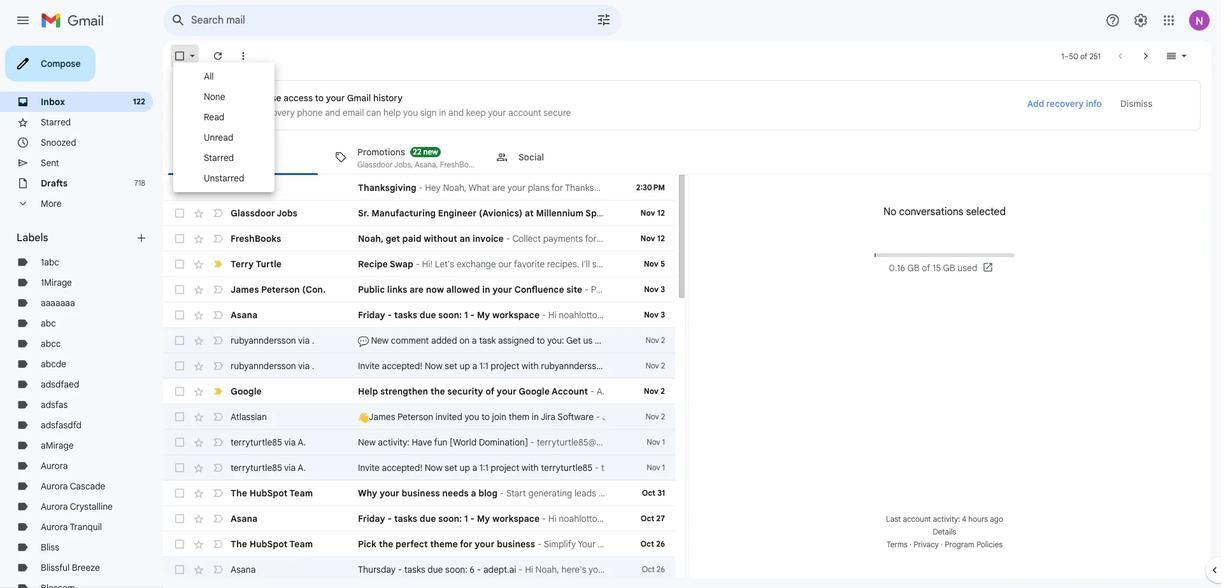 Task type: vqa. For each thing, say whether or not it's contained in the screenshot.
Glimmer Flutter
no



Task type: describe. For each thing, give the bounding box(es) containing it.
recovery inside button
[[1047, 98, 1084, 110]]

noah, get paid without an invoice -
[[358, 233, 513, 245]]

you:
[[548, 335, 565, 347]]

settings image
[[1134, 13, 1149, 28]]

invoice
[[473, 233, 504, 245]]

security
[[448, 386, 484, 398]]

task
[[479, 335, 496, 347]]

bliss link
[[41, 542, 59, 554]]

all
[[204, 71, 214, 82]]

thanksgiving -
[[358, 182, 425, 194]]

you could lose access to your gmail history adding a recovery phone and email can help you sign in and keep your account secure
[[221, 92, 571, 119]]

due for oct 27
[[420, 514, 436, 525]]

1mirage link
[[41, 277, 72, 289]]

amirage link
[[41, 440, 74, 452]]

1 vertical spatial you
[[465, 412, 480, 423]]

now for invite accepted! now set up a 1:1 project with rubyanndersson
[[425, 361, 443, 372]]

nov 2 for atlassian
[[646, 412, 665, 422]]

activity: inside "last account activity: 4 hours ago details terms · privacy · program policies"
[[934, 515, 961, 525]]

0 horizontal spatial business
[[402, 488, 440, 500]]

1 friday from the top
[[358, 310, 385, 321]]

at
[[525, 208, 534, 219]]

unread
[[204, 132, 234, 143]]

social tab
[[486, 140, 646, 175]]

row containing freshbooks
[[163, 226, 676, 252]]

adsdfaed link
[[41, 379, 79, 391]]

more
[[767, 208, 789, 219]]

in left jira
[[532, 412, 539, 423]]

aurora cascade link
[[41, 481, 105, 493]]

invite accepted! now set up a 1:1 project with rubyanndersson link
[[358, 360, 607, 373]]

nov 1 for invite accepted! now set up a 1:1 project with terryturtle85 -
[[647, 463, 665, 473]]

gmail image
[[41, 8, 110, 33]]

a up the help strengthen the security of your google account -
[[473, 361, 478, 372]]

251
[[1090, 51, 1101, 61]]

your right keep
[[488, 107, 506, 119]]

(avionics)
[[479, 208, 523, 219]]

up for rubyanndersson
[[460, 361, 470, 372]]

tasks for oct 26
[[405, 565, 426, 576]]

nov 2 for rubyanndersson via .
[[646, 361, 665, 371]]

26 for pick the perfect theme for your business -
[[656, 540, 665, 549]]

2 google from the left
[[519, 386, 550, 398]]

of for 50
[[1081, 51, 1088, 61]]

2 horizontal spatial to
[[537, 335, 545, 347]]

abcc link
[[41, 338, 61, 350]]

1 team from the top
[[290, 488, 313, 500]]

inbox link
[[41, 96, 65, 108]]

noah,
[[358, 233, 384, 245]]

adsfas link
[[41, 400, 68, 411]]

1 my from the top
[[477, 310, 490, 321]]

1 · from the left
[[910, 540, 912, 550]]

search mail image
[[167, 9, 190, 32]]

email
[[343, 107, 364, 119]]

soon: for oct 27
[[439, 514, 462, 525]]

3 for public links are now allowed in your confluence site -
[[661, 285, 665, 294]]

you inside you could lose access to your gmail history adding a recovery phone and email can help you sign in and keep your account secure
[[403, 107, 418, 119]]

4
[[963, 515, 967, 525]]

nov 2 for google
[[644, 387, 665, 396]]

help strengthen the security of your google account -
[[358, 386, 597, 398]]

rubyanndersson down get
[[541, 361, 607, 372]]

0 vertical spatial read
[[204, 112, 225, 123]]

2 team from the top
[[290, 539, 313, 551]]

james peterson invited you to join them in jira software
[[369, 412, 594, 423]]

starred inside labels 'navigation'
[[41, 117, 71, 128]]

sr.
[[358, 208, 369, 219]]

asana,
[[415, 160, 438, 169]]

conversations
[[900, 206, 964, 219]]

rubyanndersson via . for new comment added on a task assigned to you: get us back on track link
[[231, 335, 314, 347]]

soon: for oct 26
[[446, 565, 468, 576]]

sent
[[41, 157, 59, 169]]

nov 5
[[644, 259, 665, 269]]

row containing glassdoor jobs
[[163, 201, 978, 226]]

0.16 gb of 15 gb used
[[889, 263, 978, 274]]

fun
[[434, 437, 448, 449]]

add recovery info
[[1028, 98, 1103, 110]]

14 row from the top
[[163, 507, 676, 532]]

account inside "last account activity: 4 hours ago details terms · privacy · program policies"
[[903, 515, 932, 525]]

program
[[945, 540, 975, 550]]

nov 3 for friday - tasks due soon: 1 - my workspace -
[[644, 310, 665, 320]]

accepted! for invite accepted! now set up a 1:1 project with rubyanndersson
[[382, 361, 423, 372]]

12 for freshbooks
[[658, 234, 665, 243]]

thanksgiving
[[358, 182, 417, 194]]

recipe
[[358, 259, 388, 270]]

a down "[world"
[[473, 463, 478, 474]]

primary tab
[[163, 140, 323, 175]]

2 on from the left
[[617, 335, 627, 347]]

0 horizontal spatial for
[[460, 539, 473, 551]]

bliss
[[41, 542, 59, 554]]

invite accepted! now set up a 1:1 project with terryturtle85 -
[[358, 463, 601, 474]]

nov 3 for public links are now allowed in your confluence site -
[[644, 285, 665, 294]]

new comment added on a task assigned to you: get us back on track link
[[358, 335, 650, 347]]

toggle split pane mode image
[[1166, 50, 1178, 62]]

atlassian,
[[484, 160, 518, 169]]

1:1 for terryturtle85
[[480, 463, 489, 474]]

promotions, 22 new messages, tab
[[324, 140, 555, 175]]

last
[[887, 515, 901, 525]]

. for invite accepted! now set up a 1:1 project with rubyanndersson link
[[312, 361, 314, 372]]

jobs,
[[394, 160, 413, 169]]

13 row from the top
[[163, 481, 676, 507]]

can
[[367, 107, 381, 119]]

row containing google
[[163, 379, 676, 405]]

2 · from the left
[[941, 540, 943, 550]]

blissful
[[41, 563, 70, 574]]

0 vertical spatial tasks
[[394, 310, 418, 321]]

aurora for aurora tranquil
[[41, 522, 68, 533]]

compose button
[[5, 46, 96, 82]]

you
[[221, 92, 236, 104]]

of for gb
[[922, 263, 931, 274]]

us
[[584, 335, 593, 347]]

invite for invite accepted! now set up a 1:1 project with terryturtle85 -
[[358, 463, 380, 474]]

a
[[656, 208, 662, 219]]

refresh image
[[212, 50, 224, 62]]

dismiss
[[1121, 98, 1153, 110]]

0 horizontal spatial and
[[325, 107, 340, 119]]

tab list containing promotions
[[163, 140, 1212, 175]]

asana for friday
[[231, 514, 258, 525]]

theme
[[430, 539, 458, 551]]

new activity: have fun [world domination] -
[[358, 437, 537, 449]]

accepted! for invite accepted! now set up a 1:1 project with terryturtle85 -
[[382, 463, 423, 474]]

account inside you could lose access to your gmail history adding a recovery phone and email can help you sign in and keep your account secure
[[509, 107, 542, 119]]

help
[[384, 107, 401, 119]]

adding
[[221, 107, 250, 119]]

tasks for oct 27
[[394, 514, 418, 525]]

1 50 of 251
[[1062, 51, 1101, 61]]

invited
[[436, 412, 463, 423]]

1 horizontal spatial and
[[449, 107, 464, 119]]

11 row from the top
[[163, 430, 676, 456]]

space
[[586, 208, 613, 219]]

why
[[358, 488, 378, 500]]

26 for thursday - tasks due soon: 6 - adept.ai -
[[657, 565, 665, 575]]

abcde
[[41, 359, 66, 370]]

a left blog at the bottom of the page
[[471, 488, 476, 500]]

1 gb from the left
[[908, 263, 920, 274]]

tranquil
[[70, 522, 102, 533]]

and inside sr. manufacturing engineer (avionics) at millennium space systems, a boeing company and 8 more jobs in los angeles, ca for you. apply now. link
[[741, 208, 757, 219]]

of inside row
[[486, 386, 495, 398]]

1 vertical spatial the
[[379, 539, 394, 551]]

in inside you could lose access to your gmail history adding a recovery phone and email can help you sign in and keep your account secure
[[439, 107, 446, 119]]

account
[[552, 386, 588, 398]]

a. for invite
[[298, 463, 306, 474]]

turtle
[[256, 259, 282, 270]]

social
[[519, 151, 544, 163]]

nov 12 for freshbooks
[[641, 234, 665, 243]]

glassdoor jobs, asana, freshbooks, atlassian, glassdoor
[[358, 160, 555, 169]]

12 for glassdoor jobs
[[658, 208, 665, 218]]

a left task
[[472, 335, 477, 347]]

2 for google
[[661, 387, 665, 396]]

aurora for aurora link
[[41, 461, 68, 472]]

0 vertical spatial for
[[894, 208, 906, 219]]

. for new comment added on a task assigned to you: get us back on track link
[[312, 335, 314, 347]]

pick the perfect theme for your business -
[[358, 539, 544, 551]]

1 google from the left
[[231, 386, 262, 398]]

6
[[470, 565, 475, 576]]

your up "6"
[[475, 539, 495, 551]]

your left confluence at left
[[493, 284, 513, 296]]

unstarred
[[204, 173, 244, 184]]

3 for friday - tasks due soon: 1 - my workspace -
[[661, 310, 665, 320]]

labels navigation
[[0, 41, 163, 589]]

systems,
[[615, 208, 654, 219]]

abc link
[[41, 318, 56, 330]]

2 horizontal spatial glassdoor
[[519, 160, 555, 169]]

1 2 from the top
[[661, 336, 665, 345]]

1 friday - tasks due soon: 1 - my workspace - from the top
[[358, 310, 549, 321]]

sign
[[420, 107, 437, 119]]

more button
[[0, 194, 153, 214]]

2 friday - tasks due soon: 1 - my workspace - from the top
[[358, 514, 549, 525]]

sent link
[[41, 157, 59, 169]]

project for rubyanndersson
[[491, 361, 520, 372]]

added
[[431, 335, 457, 347]]

compose
[[41, 58, 81, 69]]

atlassian
[[231, 412, 267, 423]]

domination]
[[479, 437, 528, 449]]

adsfasdfd link
[[41, 420, 82, 431]]

2 the hubspot team from the top
[[231, 539, 313, 551]]

aurora for aurora cascade
[[41, 481, 68, 493]]

now.
[[957, 208, 978, 219]]

help
[[358, 386, 378, 398]]

crystalline
[[70, 502, 113, 513]]

nov 1 for new activity: have fun [world domination] -
[[647, 438, 665, 447]]

aurora tranquil link
[[41, 522, 102, 533]]

terry
[[231, 259, 254, 270]]

drafts link
[[41, 178, 68, 189]]



Task type: locate. For each thing, give the bounding box(es) containing it.
Search mail text field
[[191, 14, 561, 27]]

8 row from the top
[[163, 354, 676, 379]]

activity: up details link
[[934, 515, 961, 525]]

tasks down perfect at the bottom left
[[405, 565, 426, 576]]

business up adept.ai
[[497, 539, 535, 551]]

row containing terry turtle
[[163, 252, 676, 277]]

invite down 💬 icon
[[358, 361, 380, 372]]

tab list
[[163, 140, 1212, 175]]

of
[[1081, 51, 1088, 61], [922, 263, 931, 274], [486, 386, 495, 398]]

2 for atlassian
[[661, 412, 665, 422]]

oct 26 for pick the perfect theme for your business -
[[641, 540, 665, 549]]

1 horizontal spatial google
[[519, 386, 550, 398]]

oct for thursday - tasks due soon: 6 - adept.ai -
[[642, 565, 655, 575]]

of right the security
[[486, 386, 495, 398]]

0 vertical spatial oct 26
[[641, 540, 665, 549]]

2 vertical spatial asana
[[231, 565, 256, 576]]

now up why your business needs a blog - on the left bottom of page
[[425, 463, 443, 474]]

project for terryturtle85
[[491, 463, 520, 474]]

friday down public
[[358, 310, 385, 321]]

0 vertical spatial rubyanndersson via .
[[231, 335, 314, 347]]

0 vertical spatial nov 3
[[644, 285, 665, 294]]

0 horizontal spatial you
[[403, 107, 418, 119]]

terry turtle
[[231, 259, 282, 270]]

terryturtle85 for new activity: have fun [world domination] -
[[231, 437, 282, 449]]

12 right systems,
[[658, 208, 665, 218]]

1 asana from the top
[[231, 310, 258, 321]]

tasks up 'comment'
[[394, 310, 418, 321]]

👋 image
[[358, 413, 369, 424]]

2 vertical spatial tasks
[[405, 565, 426, 576]]

1 vertical spatial the hubspot team
[[231, 539, 313, 551]]

details
[[933, 528, 957, 537]]

recovery left the info
[[1047, 98, 1084, 110]]

for right theme
[[460, 539, 473, 551]]

nov
[[641, 208, 656, 218], [641, 234, 656, 243], [644, 259, 659, 269], [644, 285, 659, 294], [644, 310, 659, 320], [646, 336, 659, 345], [646, 361, 659, 371], [644, 387, 659, 396], [646, 412, 659, 422], [647, 438, 661, 447], [647, 463, 661, 473]]

invite
[[358, 361, 380, 372], [358, 463, 380, 474]]

new for new comment added on a task assigned to you: get us back on track
[[371, 335, 389, 347]]

22
[[413, 147, 422, 156]]

1 vertical spatial rubyanndersson via .
[[231, 361, 314, 372]]

jobs
[[277, 208, 298, 219]]

1 vertical spatial asana
[[231, 514, 258, 525]]

0 horizontal spatial starred
[[41, 117, 71, 128]]

in right sign
[[439, 107, 446, 119]]

breeze
[[72, 563, 100, 574]]

friday - tasks due soon: 1 - my workspace -
[[358, 310, 549, 321], [358, 514, 549, 525]]

1 workspace from the top
[[493, 310, 540, 321]]

nov 12 for glassdoor jobs
[[641, 208, 665, 218]]

and left keep
[[449, 107, 464, 119]]

2 with from the top
[[522, 463, 539, 474]]

0 vertical spatial 1:1
[[480, 361, 489, 372]]

0 horizontal spatial of
[[486, 386, 495, 398]]

peterson down turtle
[[261, 284, 300, 296]]

1 vertical spatial 12
[[658, 234, 665, 243]]

2 nov 3 from the top
[[644, 310, 665, 320]]

0 vertical spatial up
[[460, 361, 470, 372]]

to left you:
[[537, 335, 545, 347]]

1 vertical spatial workspace
[[493, 514, 540, 525]]

0 vertical spatial set
[[445, 361, 458, 372]]

hubspot
[[250, 488, 288, 500], [250, 539, 288, 551]]

new
[[371, 335, 389, 347], [358, 437, 376, 449]]

invite up why
[[358, 463, 380, 474]]

inbox
[[41, 96, 65, 108]]

los
[[822, 208, 837, 219]]

read right ican
[[252, 182, 274, 194]]

join
[[492, 412, 507, 423]]

2 26 from the top
[[657, 565, 665, 575]]

your up email
[[326, 92, 345, 104]]

invite for invite accepted! now set up a 1:1 project with rubyanndersson
[[358, 361, 380, 372]]

· right 'terms' link
[[910, 540, 912, 550]]

0 vertical spatial asana
[[231, 310, 258, 321]]

oct 31
[[642, 489, 665, 498]]

1 . from the top
[[312, 335, 314, 347]]

new down 👋 image
[[358, 437, 376, 449]]

row containing ican read
[[163, 175, 676, 201]]

my down blog at the bottom of the page
[[477, 514, 490, 525]]

aurora down aurora link
[[41, 481, 68, 493]]

2 asana from the top
[[231, 514, 258, 525]]

2 gb from the left
[[944, 263, 956, 274]]

due down now
[[420, 310, 436, 321]]

account right "last"
[[903, 515, 932, 525]]

rubyanndersson for new comment added on a task assigned to you: get us back on track link
[[231, 335, 296, 347]]

1 horizontal spatial peterson
[[398, 412, 434, 423]]

3 aurora from the top
[[41, 502, 68, 513]]

software
[[558, 412, 594, 423]]

2 vertical spatial to
[[482, 412, 490, 423]]

oct for friday - tasks due soon: 1 - my workspace -
[[641, 514, 655, 524]]

needs
[[442, 488, 469, 500]]

swap
[[390, 259, 414, 270]]

peterson for (con.
[[261, 284, 300, 296]]

amirage
[[41, 440, 74, 452]]

1 horizontal spatial recovery
[[1047, 98, 1084, 110]]

activity:
[[378, 437, 410, 449], [934, 515, 961, 525]]

2 up from the top
[[460, 463, 470, 474]]

None checkbox
[[173, 182, 186, 194], [173, 207, 186, 220], [173, 309, 186, 322], [173, 386, 186, 398], [173, 411, 186, 424], [173, 437, 186, 449], [173, 539, 186, 551], [173, 182, 186, 194], [173, 207, 186, 220], [173, 309, 186, 322], [173, 386, 186, 398], [173, 411, 186, 424], [173, 437, 186, 449], [173, 539, 186, 551]]

labels heading
[[17, 232, 135, 245]]

None checkbox
[[173, 50, 186, 62], [173, 233, 186, 245], [173, 258, 186, 271], [173, 284, 186, 296], [173, 335, 186, 347], [173, 360, 186, 373], [173, 462, 186, 475], [173, 488, 186, 500], [173, 513, 186, 526], [173, 564, 186, 577], [173, 50, 186, 62], [173, 233, 186, 245], [173, 258, 186, 271], [173, 284, 186, 296], [173, 335, 186, 347], [173, 360, 186, 373], [173, 462, 186, 475], [173, 488, 186, 500], [173, 513, 186, 526], [173, 564, 186, 577]]

up
[[460, 361, 470, 372], [460, 463, 470, 474]]

the right pick
[[379, 539, 394, 551]]

now for invite accepted! now set up a 1:1 project with terryturtle85 -
[[425, 463, 443, 474]]

1 vertical spatial terryturtle85 via a.
[[231, 463, 306, 474]]

1 the hubspot team from the top
[[231, 488, 313, 500]]

now
[[425, 361, 443, 372], [425, 463, 443, 474]]

selected
[[967, 206, 1006, 219]]

5 row from the top
[[163, 277, 676, 303]]

a down could
[[252, 107, 257, 119]]

0 horizontal spatial google
[[231, 386, 262, 398]]

2
[[661, 336, 665, 345], [661, 361, 665, 371], [661, 387, 665, 396], [661, 412, 665, 422]]

on right 'back'
[[617, 335, 627, 347]]

0 vertical spatial business
[[402, 488, 440, 500]]

row containing atlassian
[[163, 405, 676, 430]]

you.
[[909, 208, 927, 219]]

1 invite from the top
[[358, 361, 380, 372]]

4 2 from the top
[[661, 412, 665, 422]]

1 1:1 from the top
[[480, 361, 489, 372]]

set down added
[[445, 361, 458, 372]]

oct 26 for thursday - tasks due soon: 6 - adept.ai -
[[642, 565, 665, 575]]

project down new comment added on a task assigned to you: get us back on track link
[[491, 361, 520, 372]]

aaaaaaa
[[41, 298, 75, 309]]

follow link to manage storage image
[[983, 262, 996, 275]]

1 aurora from the top
[[41, 461, 68, 472]]

1 horizontal spatial read
[[252, 182, 274, 194]]

1 horizontal spatial on
[[617, 335, 627, 347]]

main menu image
[[15, 13, 31, 28]]

1 3 from the top
[[661, 285, 665, 294]]

2 project from the top
[[491, 463, 520, 474]]

row
[[163, 175, 676, 201], [163, 201, 978, 226], [163, 226, 676, 252], [163, 252, 676, 277], [163, 277, 676, 303], [163, 303, 676, 328], [163, 328, 676, 354], [163, 354, 676, 379], [163, 379, 676, 405], [163, 405, 676, 430], [163, 430, 676, 456], [163, 456, 676, 481], [163, 481, 676, 507], [163, 507, 676, 532], [163, 532, 676, 558], [163, 558, 676, 583]]

1 nov 12 from the top
[[641, 208, 665, 218]]

you left sign
[[403, 107, 418, 119]]

· down details link
[[941, 540, 943, 550]]

starred inside no conversations selected main content
[[204, 152, 234, 164]]

0 vertical spatial to
[[315, 92, 324, 104]]

gb right 15
[[944, 263, 956, 274]]

0 vertical spatial accepted!
[[382, 361, 423, 372]]

2 for rubyanndersson via .
[[661, 361, 665, 371]]

0 horizontal spatial read
[[204, 112, 225, 123]]

no conversations selected main content
[[163, 41, 1212, 589]]

aurora down amirage link
[[41, 461, 68, 472]]

1 rubyanndersson via . from the top
[[231, 335, 314, 347]]

0 vertical spatial 12
[[658, 208, 665, 218]]

0 horizontal spatial to
[[315, 92, 324, 104]]

now down added
[[425, 361, 443, 372]]

1 project from the top
[[491, 361, 520, 372]]

now
[[426, 284, 444, 296]]

glassdoor right the atlassian,
[[519, 160, 555, 169]]

set
[[445, 361, 458, 372], [445, 463, 458, 474]]

now inside invite accepted! now set up a 1:1 project with rubyanndersson link
[[425, 361, 443, 372]]

1 with from the top
[[522, 361, 539, 372]]

1mirage
[[41, 277, 72, 289]]

activity: left have
[[378, 437, 410, 449]]

2 workspace from the top
[[493, 514, 540, 525]]

0 horizontal spatial the
[[379, 539, 394, 551]]

strengthen
[[380, 386, 428, 398]]

read down none
[[204, 112, 225, 123]]

2 aurora from the top
[[41, 481, 68, 493]]

links
[[387, 284, 408, 296]]

to for gmail
[[315, 92, 324, 104]]

for right ca
[[894, 208, 906, 219]]

your up join
[[497, 386, 517, 398]]

peterson up have
[[398, 412, 434, 423]]

1 vertical spatial invite
[[358, 463, 380, 474]]

💬 image
[[358, 336, 369, 347]]

0 vertical spatial a.
[[298, 437, 306, 449]]

2 my from the top
[[477, 514, 490, 525]]

oct 27
[[641, 514, 665, 524]]

due down theme
[[428, 565, 443, 576]]

1 vertical spatial hubspot
[[250, 539, 288, 551]]

glassdoor for glassdoor jobs
[[231, 208, 275, 219]]

1 vertical spatial accepted!
[[382, 463, 423, 474]]

2 row from the top
[[163, 201, 978, 226]]

due down why your business needs a blog - on the left bottom of page
[[420, 514, 436, 525]]

15 row from the top
[[163, 532, 676, 558]]

adsfas
[[41, 400, 68, 411]]

1 horizontal spatial business
[[497, 539, 535, 551]]

50
[[1070, 51, 1079, 61]]

1 vertical spatial read
[[252, 182, 274, 194]]

1 horizontal spatial account
[[903, 515, 932, 525]]

1 nov 3 from the top
[[644, 285, 665, 294]]

starred down unread
[[204, 152, 234, 164]]

1 up from the top
[[460, 361, 470, 372]]

0 horizontal spatial activity:
[[378, 437, 410, 449]]

aaaaaaa link
[[41, 298, 75, 309]]

1 vertical spatial due
[[420, 514, 436, 525]]

3 2 from the top
[[661, 387, 665, 396]]

12 down a
[[658, 234, 665, 243]]

0 vertical spatial james
[[231, 284, 259, 296]]

1 vertical spatial nov 1
[[647, 463, 665, 473]]

1 vertical spatial .
[[312, 361, 314, 372]]

an
[[460, 233, 471, 245]]

you right invited
[[465, 412, 480, 423]]

accepted! up strengthen
[[382, 361, 423, 372]]

to up the phone
[[315, 92, 324, 104]]

and left 8
[[741, 208, 757, 219]]

phone
[[297, 107, 323, 119]]

1 horizontal spatial for
[[894, 208, 906, 219]]

2 now from the top
[[425, 463, 443, 474]]

your right why
[[380, 488, 400, 500]]

0 horizontal spatial peterson
[[261, 284, 300, 296]]

0 horizontal spatial glassdoor
[[231, 208, 275, 219]]

soon: left "6"
[[446, 565, 468, 576]]

glassdoor down 'promotions'
[[358, 160, 393, 169]]

team
[[290, 488, 313, 500], [290, 539, 313, 551]]

2 hubspot from the top
[[250, 539, 288, 551]]

2 accepted! from the top
[[382, 463, 423, 474]]

0 vertical spatial my
[[477, 310, 490, 321]]

2 terryturtle85 via a. from the top
[[231, 463, 306, 474]]

on right added
[[460, 335, 470, 347]]

1 vertical spatial set
[[445, 463, 458, 474]]

have
[[412, 437, 432, 449]]

starred up snoozed
[[41, 117, 71, 128]]

0 vertical spatial .
[[312, 335, 314, 347]]

2 horizontal spatial and
[[741, 208, 757, 219]]

2 3 from the top
[[661, 310, 665, 320]]

recovery down lose
[[259, 107, 295, 119]]

1 horizontal spatial james
[[369, 412, 395, 423]]

1 hubspot from the top
[[250, 488, 288, 500]]

business left needs
[[402, 488, 440, 500]]

3 row from the top
[[163, 226, 676, 252]]

0 horizontal spatial james
[[231, 284, 259, 296]]

accepted! down have
[[382, 463, 423, 474]]

2 12 from the top
[[658, 234, 665, 243]]

1 horizontal spatial the
[[431, 386, 445, 398]]

set for rubyanndersson
[[445, 361, 458, 372]]

engineer
[[438, 208, 477, 219]]

1 horizontal spatial ·
[[941, 540, 943, 550]]

my up task
[[477, 310, 490, 321]]

a. for new
[[298, 437, 306, 449]]

1 26 from the top
[[656, 540, 665, 549]]

of left 15
[[922, 263, 931, 274]]

1 horizontal spatial activity:
[[934, 515, 961, 525]]

1 set from the top
[[445, 361, 458, 372]]

0 vertical spatial invite
[[358, 361, 380, 372]]

google up jira
[[519, 386, 550, 398]]

1 horizontal spatial glassdoor
[[358, 160, 393, 169]]

2 . from the top
[[312, 361, 314, 372]]

the
[[431, 386, 445, 398], [379, 539, 394, 551]]

1 horizontal spatial starred
[[204, 152, 234, 164]]

to for them
[[482, 412, 490, 423]]

aurora up the aurora tranquil link
[[41, 502, 68, 513]]

22 new
[[413, 147, 438, 156]]

public links are now allowed in your confluence site -
[[358, 284, 591, 296]]

1 vertical spatial friday - tasks due soon: 1 - my workspace -
[[358, 514, 549, 525]]

1 accepted! from the top
[[382, 361, 423, 372]]

friday - tasks due soon: 1 - my workspace - down needs
[[358, 514, 549, 525]]

1 vertical spatial 26
[[657, 565, 665, 575]]

2 1:1 from the top
[[480, 463, 489, 474]]

glassdoor down 'ican read'
[[231, 208, 275, 219]]

2 the from the top
[[231, 539, 247, 551]]

due for oct 26
[[428, 565, 443, 576]]

7 row from the top
[[163, 328, 676, 354]]

with for terryturtle85
[[522, 463, 539, 474]]

allowed
[[447, 284, 480, 296]]

new for new activity: have fun [world domination] -
[[358, 437, 376, 449]]

0 vertical spatial the
[[431, 386, 445, 398]]

assigned
[[498, 335, 535, 347]]

1 vertical spatial to
[[537, 335, 545, 347]]

abc
[[41, 318, 56, 330]]

1 horizontal spatial you
[[465, 412, 480, 423]]

0 vertical spatial new
[[371, 335, 389, 347]]

glassdoor
[[358, 160, 393, 169], [519, 160, 555, 169], [231, 208, 275, 219]]

0 vertical spatial you
[[403, 107, 418, 119]]

friday down why
[[358, 514, 385, 525]]

0 vertical spatial 3
[[661, 285, 665, 294]]

terryturtle85 via a. for invite accepted! now set up a 1:1 project with terryturtle85
[[231, 463, 306, 474]]

advanced search options image
[[591, 7, 617, 33]]

1 a. from the top
[[298, 437, 306, 449]]

0 vertical spatial now
[[425, 361, 443, 372]]

1 vertical spatial team
[[290, 539, 313, 551]]

3 asana from the top
[[231, 565, 256, 576]]

2 set from the top
[[445, 463, 458, 474]]

rubyanndersson down james peterson (con.
[[231, 335, 296, 347]]

recipe swap -
[[358, 259, 422, 270]]

1 nov 1 from the top
[[647, 438, 665, 447]]

16 row from the top
[[163, 558, 676, 583]]

up for terryturtle85
[[460, 463, 470, 474]]

0 vertical spatial soon:
[[439, 310, 462, 321]]

cascade
[[70, 481, 105, 493]]

inbox tip region
[[173, 80, 1201, 131]]

new right 💬 icon
[[371, 335, 389, 347]]

1 now from the top
[[425, 361, 443, 372]]

10 row from the top
[[163, 405, 676, 430]]

support image
[[1106, 13, 1121, 28]]

peterson
[[261, 284, 300, 296], [398, 412, 434, 423]]

in right "allowed"
[[483, 284, 490, 296]]

0 vertical spatial activity:
[[378, 437, 410, 449]]

row containing james peterson (con.
[[163, 277, 676, 303]]

12 row from the top
[[163, 456, 676, 481]]

0 vertical spatial terryturtle85 via a.
[[231, 437, 306, 449]]

aurora for aurora crystalline
[[41, 502, 68, 513]]

up down "[world"
[[460, 463, 470, 474]]

[world
[[450, 437, 477, 449]]

to inside you could lose access to your gmail history adding a recovery phone and email can help you sign in and keep your account secure
[[315, 92, 324, 104]]

confluence
[[515, 284, 565, 296]]

james down terry
[[231, 284, 259, 296]]

glassdoor for glassdoor jobs, asana, freshbooks, atlassian, glassdoor
[[358, 160, 393, 169]]

2 a. from the top
[[298, 463, 306, 474]]

oct for pick the perfect theme for your business -
[[641, 540, 655, 549]]

4 row from the top
[[163, 252, 676, 277]]

2 vertical spatial soon:
[[446, 565, 468, 576]]

2 nov 1 from the top
[[647, 463, 665, 473]]

nov 12 down 2:30 pm
[[641, 208, 665, 218]]

aurora crystalline
[[41, 502, 113, 513]]

peterson for invited
[[398, 412, 434, 423]]

snoozed link
[[41, 137, 76, 149]]

0 horizontal spatial ·
[[910, 540, 912, 550]]

terms
[[887, 540, 908, 550]]

asana for thursday
[[231, 565, 256, 576]]

0 vertical spatial starred
[[41, 117, 71, 128]]

1 on from the left
[[460, 335, 470, 347]]

1 vertical spatial business
[[497, 539, 535, 551]]

rubyanndersson via . up atlassian
[[231, 361, 314, 372]]

soon: up pick the perfect theme for your business - at bottom left
[[439, 514, 462, 525]]

1:1 up blog at the bottom of the page
[[480, 463, 489, 474]]

6 row from the top
[[163, 303, 676, 328]]

set for terryturtle85
[[445, 463, 458, 474]]

1 vertical spatial nov 3
[[644, 310, 665, 320]]

a inside you could lose access to your gmail history adding a recovery phone and email can help you sign in and keep your account secure
[[252, 107, 257, 119]]

tasks up perfect at the bottom left
[[394, 514, 418, 525]]

1 the from the top
[[231, 488, 247, 500]]

secure
[[544, 107, 571, 119]]

project down domination]
[[491, 463, 520, 474]]

2 horizontal spatial of
[[1081, 51, 1088, 61]]

to left join
[[482, 412, 490, 423]]

recovery inside you could lose access to your gmail history adding a recovery phone and email can help you sign in and keep your account secure
[[259, 107, 295, 119]]

gb right 0.16
[[908, 263, 920, 274]]

1 vertical spatial tasks
[[394, 514, 418, 525]]

1 12 from the top
[[658, 208, 665, 218]]

0 vertical spatial nov 12
[[641, 208, 665, 218]]

.
[[312, 335, 314, 347], [312, 361, 314, 372]]

workspace up assigned
[[493, 310, 540, 321]]

1 terryturtle85 via a. from the top
[[231, 437, 306, 449]]

9 row from the top
[[163, 379, 676, 405]]

friday - tasks due soon: 1 - my workspace - up added
[[358, 310, 549, 321]]

account left secure
[[509, 107, 542, 119]]

track
[[630, 335, 650, 347]]

more image
[[237, 50, 250, 62]]

0 vertical spatial peterson
[[261, 284, 300, 296]]

1 vertical spatial activity:
[[934, 515, 961, 525]]

nov 3 down nov 5 on the top right
[[644, 285, 665, 294]]

2 invite from the top
[[358, 463, 380, 474]]

with down domination]
[[522, 463, 539, 474]]

0 horizontal spatial recovery
[[259, 107, 295, 119]]

4 aurora from the top
[[41, 522, 68, 533]]

my
[[477, 310, 490, 321], [477, 514, 490, 525]]

older image
[[1140, 50, 1153, 62]]

1:1 for rubyanndersson
[[480, 361, 489, 372]]

2 rubyanndersson via . from the top
[[231, 361, 314, 372]]

rubyanndersson up atlassian
[[231, 361, 296, 372]]

rubyanndersson via . down james peterson (con.
[[231, 335, 314, 347]]

in
[[439, 107, 446, 119], [812, 208, 820, 219], [483, 284, 490, 296], [532, 412, 539, 423]]

get
[[386, 233, 400, 245]]

aurora up bliss link at the left bottom
[[41, 522, 68, 533]]

0 vertical spatial of
[[1081, 51, 1088, 61]]

the left the security
[[431, 386, 445, 398]]

0 horizontal spatial on
[[460, 335, 470, 347]]

1:1
[[480, 361, 489, 372], [480, 463, 489, 474]]

terryturtle85 for invite accepted! now set up a 1:1 project with terryturtle85 -
[[231, 463, 282, 474]]

apply
[[929, 208, 955, 219]]

2 2 from the top
[[661, 361, 665, 371]]

privacy link
[[914, 540, 939, 550]]

access
[[284, 92, 313, 104]]

(con.
[[302, 284, 326, 296]]

starred link
[[41, 117, 71, 128]]

of right '50'
[[1081, 51, 1088, 61]]

angeles,
[[839, 208, 877, 219]]

read inside row
[[252, 182, 274, 194]]

with down assigned
[[522, 361, 539, 372]]

recovery
[[1047, 98, 1084, 110], [259, 107, 295, 119]]

0 vertical spatial hubspot
[[250, 488, 288, 500]]

without
[[424, 233, 458, 245]]

soon: up added
[[439, 310, 462, 321]]

why your business needs a blog -
[[358, 488, 506, 500]]

rubyanndersson for invite accepted! now set up a 1:1 project with rubyanndersson link
[[231, 361, 296, 372]]

2 friday from the top
[[358, 514, 385, 525]]

freshbooks,
[[440, 160, 483, 169]]

0 vertical spatial due
[[420, 310, 436, 321]]

terryturtle85 via a. for new activity: have fun [world domination]
[[231, 437, 306, 449]]

google up atlassian
[[231, 386, 262, 398]]

1 row from the top
[[163, 175, 676, 201]]

None search field
[[163, 5, 622, 36]]

james for james peterson invited you to join them in jira software
[[369, 412, 395, 423]]

2 nov 12 from the top
[[641, 234, 665, 243]]

1 vertical spatial now
[[425, 463, 443, 474]]

james for james peterson (con.
[[231, 284, 259, 296]]

aurora tranquil
[[41, 522, 102, 533]]

james down help
[[369, 412, 395, 423]]

dismiss button
[[1112, 92, 1163, 115]]

with for rubyanndersson
[[522, 361, 539, 372]]

in left los
[[812, 208, 820, 219]]

set down new activity: have fun [world domination] -
[[445, 463, 458, 474]]

no conversations selected
[[884, 206, 1006, 219]]

rubyanndersson via . for invite accepted! now set up a 1:1 project with rubyanndersson link
[[231, 361, 314, 372]]

1 horizontal spatial of
[[922, 263, 931, 274]]

1 vertical spatial oct 26
[[642, 565, 665, 575]]

nov 3 up the track at the right of page
[[644, 310, 665, 320]]

them
[[509, 412, 530, 423]]

nov 12 up nov 5 on the top right
[[641, 234, 665, 243]]

1 vertical spatial up
[[460, 463, 470, 474]]

1 vertical spatial james
[[369, 412, 395, 423]]

0 vertical spatial project
[[491, 361, 520, 372]]



